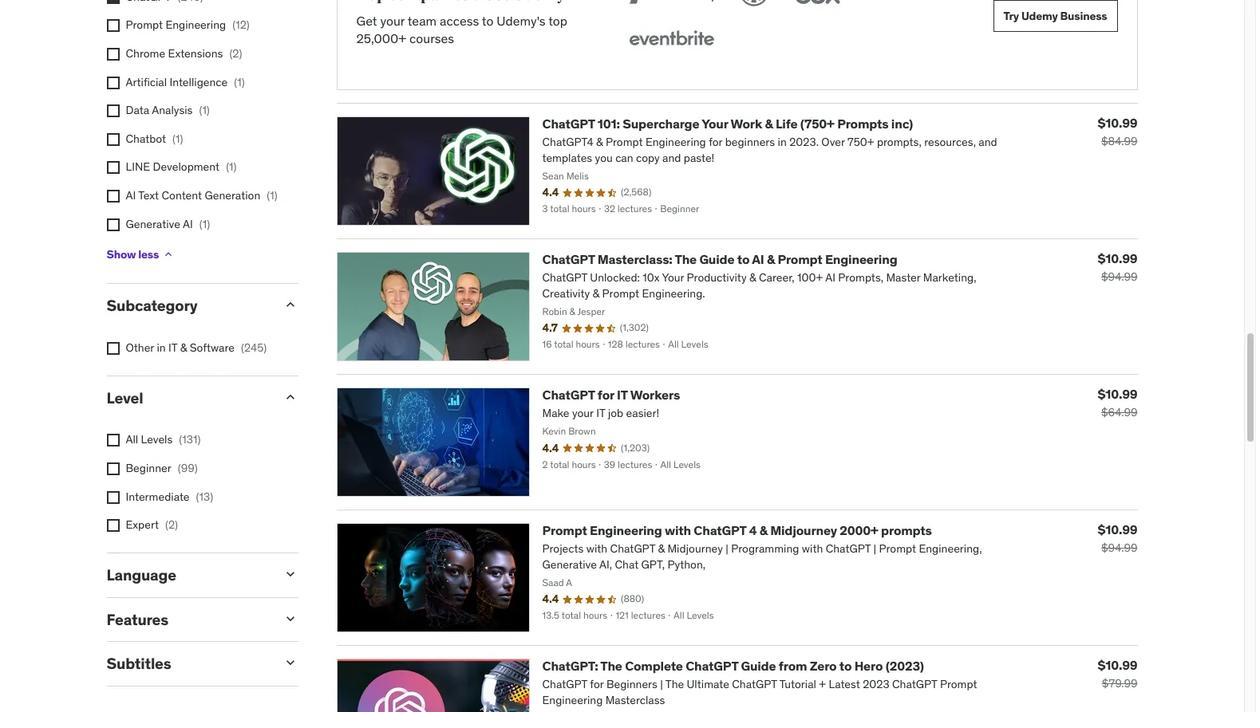 Task type: vqa. For each thing, say whether or not it's contained in the screenshot.
the 'weeks'
no



Task type: describe. For each thing, give the bounding box(es) containing it.
small image for subtitles
[[282, 656, 298, 672]]

level
[[107, 388, 143, 408]]

ai text content generation (1)
[[126, 188, 278, 203]]

0 vertical spatial ai
[[126, 188, 136, 203]]

subtitles
[[107, 655, 171, 674]]

101:
[[598, 116, 620, 132]]

prompt for prompt engineering (12)
[[126, 18, 163, 32]]

content
[[162, 188, 202, 203]]

xsmall image for line
[[107, 162, 119, 174]]

0 horizontal spatial guide
[[700, 252, 735, 268]]

(99)
[[178, 461, 198, 476]]

get
[[356, 13, 377, 29]]

chatgpt 101: supercharge your work & life (750+ prompts inc)
[[542, 116, 913, 132]]

features
[[107, 610, 168, 629]]

$10.99 for prompts
[[1098, 522, 1138, 538]]

beginner (99)
[[126, 461, 198, 476]]

expert (2)
[[126, 518, 178, 533]]

levels
[[141, 433, 173, 447]]

inc)
[[892, 116, 913, 132]]

xsmall image for prompt
[[107, 20, 119, 32]]

chatgpt masterclass: the guide to ai & prompt engineering
[[542, 252, 898, 268]]

show
[[107, 247, 136, 262]]

udemy
[[1022, 9, 1058, 23]]

your
[[380, 13, 405, 29]]

top
[[549, 13, 568, 29]]

(1) for analysis
[[199, 103, 210, 118]]

$10.99 $94.99 for prompt engineering with chatgpt 4 & midjourney 2000+ prompts
[[1098, 522, 1138, 556]]

$64.99
[[1102, 406, 1138, 420]]

data analysis (1)
[[126, 103, 210, 118]]

it for workers
[[617, 387, 628, 403]]

chatbot
[[126, 132, 166, 146]]

engineering for prompt engineering (12)
[[166, 18, 226, 32]]

subtitles button
[[107, 655, 269, 674]]

$84.99
[[1102, 134, 1138, 149]]

2 horizontal spatial prompt
[[778, 252, 823, 268]]

chatgpt:
[[542, 659, 598, 675]]

engineering for prompt engineering with chatgpt 4 & midjourney 2000+ prompts
[[590, 523, 662, 539]]

volkswagen image
[[736, 0, 772, 10]]

1 vertical spatial engineering
[[825, 252, 898, 268]]

xsmall image for intermediate
[[107, 491, 119, 504]]

chrome
[[126, 46, 165, 61]]

(13)
[[196, 490, 213, 504]]

(2023)
[[886, 659, 924, 675]]

all levels (131)
[[126, 433, 201, 447]]

in
[[157, 341, 166, 355]]

chatgpt 101: supercharge your work & life (750+ prompts inc) link
[[542, 116, 913, 132]]

(1) for development
[[226, 160, 237, 174]]

eventbrite image
[[625, 23, 717, 58]]

try
[[1004, 9, 1019, 23]]

chrome extensions (2)
[[126, 46, 242, 61]]

2 horizontal spatial ai
[[752, 252, 764, 268]]

4
[[749, 523, 757, 539]]

show less
[[107, 247, 159, 262]]

1 vertical spatial guide
[[741, 659, 776, 675]]

development
[[153, 160, 220, 174]]

xsmall image for chrome
[[107, 48, 119, 61]]

prompt engineering with chatgpt 4 & midjourney 2000+ prompts link
[[542, 523, 932, 539]]

from
[[779, 659, 807, 675]]

data
[[126, 103, 149, 118]]

xsmall image for all
[[107, 435, 119, 447]]

1 vertical spatial the
[[601, 659, 622, 675]]

(12)
[[232, 18, 250, 32]]

2000+
[[840, 523, 879, 539]]

chatgpt for it workers
[[542, 387, 680, 403]]

artificial intelligence (1)
[[126, 75, 245, 89]]

prompt engineering (12)
[[126, 18, 250, 32]]

$10.99 $79.99
[[1098, 658, 1138, 692]]

courses
[[410, 30, 454, 46]]

workers
[[630, 387, 680, 403]]

language button
[[107, 566, 269, 585]]

try udemy business link
[[994, 0, 1118, 32]]

line
[[126, 160, 150, 174]]

chatgpt masterclass: the guide to ai & prompt engineering link
[[542, 252, 898, 268]]

your
[[702, 116, 728, 132]]

hero
[[855, 659, 883, 675]]

midjourney
[[770, 523, 837, 539]]

supercharge
[[623, 116, 700, 132]]

(1) right generation
[[267, 188, 278, 203]]

level button
[[107, 388, 269, 408]]

subcategory button
[[107, 296, 269, 315]]

(131)
[[179, 433, 201, 447]]

3 $10.99 from the top
[[1098, 387, 1138, 403]]

less
[[138, 247, 159, 262]]

$79.99
[[1102, 677, 1138, 692]]

text
[[138, 188, 159, 203]]

chatgpt for it workers link
[[542, 387, 680, 403]]

generative
[[126, 217, 180, 231]]



Task type: locate. For each thing, give the bounding box(es) containing it.
artificial
[[126, 75, 167, 89]]

1 vertical spatial $94.99
[[1102, 541, 1138, 556]]

engineering
[[166, 18, 226, 32], [825, 252, 898, 268], [590, 523, 662, 539]]

$10.99 $84.99
[[1098, 115, 1138, 149]]

to inside get your team access to udemy's top 25,000+ courses
[[482, 13, 494, 29]]

5 xsmall image from the top
[[107, 342, 119, 355]]

features button
[[107, 610, 269, 629]]

2 vertical spatial ai
[[752, 252, 764, 268]]

1 vertical spatial to
[[737, 252, 750, 268]]

6 xsmall image from the top
[[107, 435, 119, 447]]

1 horizontal spatial (2)
[[229, 46, 242, 61]]

beginner
[[126, 461, 171, 476]]

(245)
[[241, 341, 267, 355]]

complete
[[625, 659, 683, 675]]

prompts
[[838, 116, 889, 132]]

2 vertical spatial engineering
[[590, 523, 662, 539]]

(1) up line development (1) on the top left of page
[[173, 132, 183, 146]]

chatgpt left for
[[542, 387, 595, 403]]

chatgpt left 101:
[[542, 116, 595, 132]]

9 xsmall image from the top
[[107, 520, 119, 533]]

$94.99 for prompt engineering with chatgpt 4 & midjourney 2000+ prompts
[[1102, 541, 1138, 556]]

chatgpt: the complete chatgpt guide from zero to hero (2023)
[[542, 659, 924, 675]]

language
[[107, 566, 176, 585]]

xsmall image inside show less button
[[162, 248, 175, 261]]

(2) down (12)
[[229, 46, 242, 61]]

(750+
[[801, 116, 835, 132]]

1 horizontal spatial ai
[[183, 217, 193, 231]]

1 vertical spatial ai
[[183, 217, 193, 231]]

xsmall image
[[107, 48, 119, 61], [107, 76, 119, 89], [107, 105, 119, 118], [107, 133, 119, 146], [107, 218, 119, 231], [162, 248, 175, 261]]

work
[[731, 116, 762, 132]]

$10.99 $64.99
[[1098, 387, 1138, 420]]

2 xsmall image from the top
[[107, 20, 119, 32]]

$10.99 for prompts
[[1098, 115, 1138, 131]]

2 small image from the top
[[282, 389, 298, 405]]

$94.99 for chatgpt masterclass: the guide to ai & prompt engineering
[[1102, 270, 1138, 284]]

other
[[126, 341, 154, 355]]

$10.99 for engineering
[[1098, 251, 1138, 267]]

(1) for ai
[[199, 217, 210, 231]]

(1) right the intelligence
[[234, 75, 245, 89]]

xsmall image for ai
[[107, 190, 119, 203]]

2 $10.99 from the top
[[1098, 251, 1138, 267]]

show less button
[[107, 239, 175, 271]]

1 vertical spatial it
[[617, 387, 628, 403]]

2 $10.99 $94.99 from the top
[[1098, 522, 1138, 556]]

2 vertical spatial prompt
[[542, 523, 587, 539]]

1 $94.99 from the top
[[1102, 270, 1138, 284]]

with
[[665, 523, 691, 539]]

xsmall image left chrome
[[107, 48, 119, 61]]

4 small image from the top
[[282, 611, 298, 627]]

team
[[408, 13, 437, 29]]

it
[[168, 341, 177, 355], [617, 387, 628, 403]]

life
[[776, 116, 798, 132]]

xsmall image up 'show'
[[107, 218, 119, 231]]

the right masterclass:
[[675, 252, 697, 268]]

0 horizontal spatial (2)
[[165, 518, 178, 533]]

1 horizontal spatial guide
[[741, 659, 776, 675]]

prompt for prompt engineering with chatgpt 4 & midjourney 2000+ prompts
[[542, 523, 587, 539]]

1 $10.99 from the top
[[1098, 115, 1138, 131]]

chatgpt for chatgpt masterclass: the guide to ai & prompt engineering
[[542, 252, 595, 268]]

chatgpt left masterclass:
[[542, 252, 595, 268]]

to for ai
[[737, 252, 750, 268]]

0 vertical spatial guide
[[700, 252, 735, 268]]

xsmall image left artificial
[[107, 76, 119, 89]]

1 $10.99 $94.99 from the top
[[1098, 251, 1138, 284]]

masterclass:
[[598, 252, 673, 268]]

0 horizontal spatial engineering
[[166, 18, 226, 32]]

intermediate
[[126, 490, 190, 504]]

access
[[440, 13, 479, 29]]

intermediate (13)
[[126, 490, 213, 504]]

small image for subcategory
[[282, 297, 298, 313]]

(1) down ai text content generation (1) at the top of the page
[[199, 217, 210, 231]]

1 horizontal spatial the
[[675, 252, 697, 268]]

zero
[[810, 659, 837, 675]]

it right for
[[617, 387, 628, 403]]

4 xsmall image from the top
[[107, 190, 119, 203]]

(1) down the intelligence
[[199, 103, 210, 118]]

1 vertical spatial $10.99 $94.99
[[1098, 522, 1138, 556]]

0 horizontal spatial it
[[168, 341, 177, 355]]

xsmall image for chatbot
[[107, 133, 119, 146]]

generation
[[205, 188, 260, 203]]

0 vertical spatial it
[[168, 341, 177, 355]]

chatbot (1)
[[126, 132, 183, 146]]

4 $10.99 from the top
[[1098, 522, 1138, 538]]

xsmall image
[[107, 0, 119, 4], [107, 20, 119, 32], [107, 162, 119, 174], [107, 190, 119, 203], [107, 342, 119, 355], [107, 435, 119, 447], [107, 463, 119, 476], [107, 491, 119, 504], [107, 520, 119, 533]]

xsmall image for other
[[107, 342, 119, 355]]

box image
[[791, 0, 844, 10]]

xsmall image for artificial
[[107, 76, 119, 89]]

to
[[482, 13, 494, 29], [737, 252, 750, 268], [840, 659, 852, 675]]

it for &
[[168, 341, 177, 355]]

1 horizontal spatial it
[[617, 387, 628, 403]]

analysis
[[152, 103, 193, 118]]

0 vertical spatial $94.99
[[1102, 270, 1138, 284]]

small image for features
[[282, 611, 298, 627]]

generative ai (1)
[[126, 217, 210, 231]]

guide
[[700, 252, 735, 268], [741, 659, 776, 675]]

for
[[598, 387, 614, 403]]

all
[[126, 433, 138, 447]]

it right 'in'
[[168, 341, 177, 355]]

5 small image from the top
[[282, 656, 298, 672]]

xsmall image for beginner
[[107, 463, 119, 476]]

ai
[[126, 188, 136, 203], [183, 217, 193, 231], [752, 252, 764, 268]]

small image for language
[[282, 567, 298, 583]]

try udemy business
[[1004, 9, 1108, 23]]

0 vertical spatial (2)
[[229, 46, 242, 61]]

nasdaq image
[[625, 0, 717, 10]]

intelligence
[[170, 75, 228, 89]]

0 vertical spatial the
[[675, 252, 697, 268]]

2 horizontal spatial to
[[840, 659, 852, 675]]

$10.99 for hero
[[1098, 658, 1138, 674]]

2 horizontal spatial engineering
[[825, 252, 898, 268]]

0 vertical spatial prompt
[[126, 18, 163, 32]]

25,000+
[[356, 30, 407, 46]]

subcategory
[[107, 296, 198, 315]]

software
[[190, 341, 235, 355]]

chatgpt for chatgpt for it workers
[[542, 387, 595, 403]]

xsmall image for expert
[[107, 520, 119, 533]]

(1) for intelligence
[[234, 75, 245, 89]]

0 vertical spatial to
[[482, 13, 494, 29]]

1 vertical spatial prompt
[[778, 252, 823, 268]]

0 vertical spatial engineering
[[166, 18, 226, 32]]

8 xsmall image from the top
[[107, 491, 119, 504]]

2 vertical spatial to
[[840, 659, 852, 675]]

xsmall image for data
[[107, 105, 119, 118]]

2 $94.99 from the top
[[1102, 541, 1138, 556]]

$10.99 $94.99
[[1098, 251, 1138, 284], [1098, 522, 1138, 556]]

7 xsmall image from the top
[[107, 463, 119, 476]]

xsmall image left data
[[107, 105, 119, 118]]

3 small image from the top
[[282, 567, 298, 583]]

$94.99
[[1102, 270, 1138, 284], [1102, 541, 1138, 556]]

chatgpt
[[542, 116, 595, 132], [542, 252, 595, 268], [542, 387, 595, 403], [694, 523, 747, 539], [686, 659, 739, 675]]

0 horizontal spatial the
[[601, 659, 622, 675]]

1 horizontal spatial engineering
[[590, 523, 662, 539]]

xsmall image left 'chatbot'
[[107, 133, 119, 146]]

$10.99
[[1098, 115, 1138, 131], [1098, 251, 1138, 267], [1098, 387, 1138, 403], [1098, 522, 1138, 538], [1098, 658, 1138, 674]]

get your team access to udemy's top 25,000+ courses
[[356, 13, 568, 46]]

expert
[[126, 518, 159, 533]]

chatgpt: the complete chatgpt guide from zero to hero (2023) link
[[542, 659, 924, 675]]

chatgpt left 4
[[694, 523, 747, 539]]

1 small image from the top
[[282, 297, 298, 313]]

other in it & software (245)
[[126, 341, 267, 355]]

small image
[[282, 297, 298, 313], [282, 389, 298, 405], [282, 567, 298, 583], [282, 611, 298, 627], [282, 656, 298, 672]]

$10.99 $94.99 for chatgpt masterclass: the guide to ai & prompt engineering
[[1098, 251, 1138, 284]]

to for udemy's
[[482, 13, 494, 29]]

0 horizontal spatial prompt
[[126, 18, 163, 32]]

5 $10.99 from the top
[[1098, 658, 1138, 674]]

chatgpt for chatgpt 101: supercharge your work & life (750+ prompts inc)
[[542, 116, 595, 132]]

0 vertical spatial $10.99 $94.99
[[1098, 251, 1138, 284]]

chatgpt right the complete
[[686, 659, 739, 675]]

prompt engineering with chatgpt 4 & midjourney 2000+ prompts
[[542, 523, 932, 539]]

the
[[675, 252, 697, 268], [601, 659, 622, 675]]

1 horizontal spatial prompt
[[542, 523, 587, 539]]

3 xsmall image from the top
[[107, 162, 119, 174]]

prompts
[[881, 523, 932, 539]]

1 xsmall image from the top
[[107, 0, 119, 4]]

0 horizontal spatial ai
[[126, 188, 136, 203]]

the right chatgpt:
[[601, 659, 622, 675]]

small image for level
[[282, 389, 298, 405]]

extensions
[[168, 46, 223, 61]]

xsmall image for generative
[[107, 218, 119, 231]]

1 horizontal spatial to
[[737, 252, 750, 268]]

xsmall image right less
[[162, 248, 175, 261]]

line development (1)
[[126, 160, 237, 174]]

1 vertical spatial (2)
[[165, 518, 178, 533]]

business
[[1061, 9, 1108, 23]]

udemy's
[[497, 13, 546, 29]]

(1)
[[234, 75, 245, 89], [199, 103, 210, 118], [173, 132, 183, 146], [226, 160, 237, 174], [267, 188, 278, 203], [199, 217, 210, 231]]

0 horizontal spatial to
[[482, 13, 494, 29]]

(2)
[[229, 46, 242, 61], [165, 518, 178, 533]]

(2) down intermediate (13)
[[165, 518, 178, 533]]

prompt
[[126, 18, 163, 32], [778, 252, 823, 268], [542, 523, 587, 539]]

(1) up generation
[[226, 160, 237, 174]]



